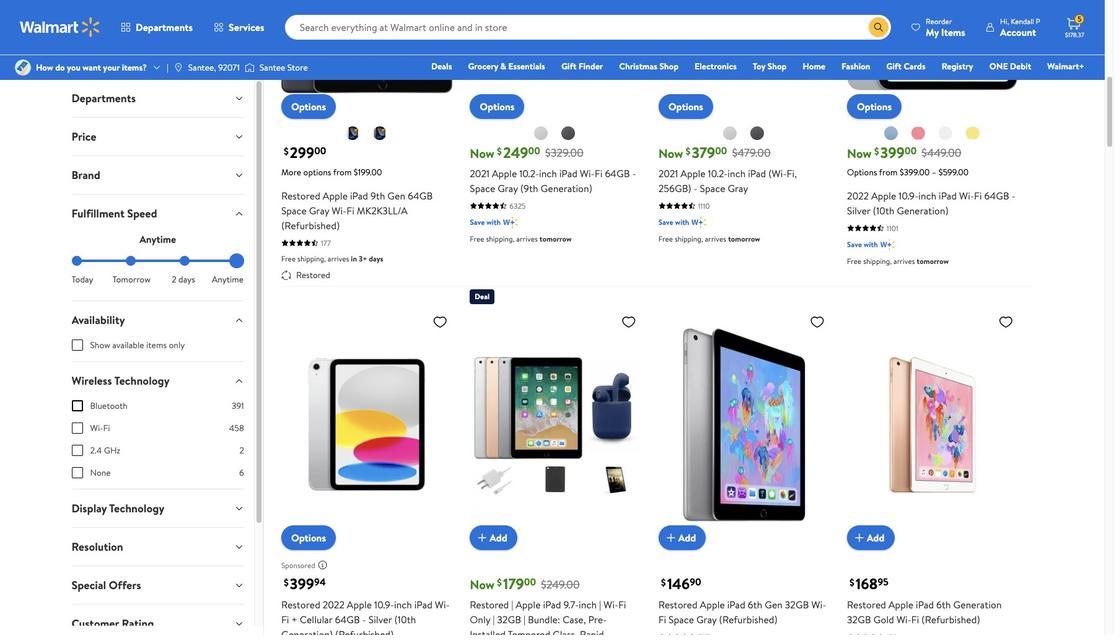 Task type: locate. For each thing, give the bounding box(es) containing it.
1 vertical spatial gen
[[765, 598, 783, 612]]

wi- inside restored 2022 apple 10.9-inch ipad wi- fi + cellular 64gb - silver (10th generation) (refurbished)
[[435, 598, 450, 612]]

0 vertical spatial silver
[[848, 204, 871, 217]]

inch
[[539, 167, 557, 180], [728, 167, 746, 180], [919, 189, 937, 203], [394, 598, 412, 612], [579, 598, 597, 612]]

anytime down anytime radio
[[212, 273, 244, 286]]

(10th inside 2022 apple 10.9-inch ipad wi-fi 64gb - silver (10th generation)
[[873, 204, 895, 217]]

restored apple ipad 6th generation 32gb gold wi-fi (refurbished) image
[[848, 309, 1019, 541]]

0 horizontal spatial 10.9-
[[374, 598, 394, 612]]

0 horizontal spatial shop
[[660, 60, 679, 73]]

$ inside $ 299 00
[[284, 144, 289, 158]]

gift finder
[[562, 60, 603, 73]]

special offers tab
[[62, 567, 254, 605]]

space inside now $ 379 00 $479.00 2021 apple 10.2-inch ipad (wi-fi, 256gb) - space gray
[[700, 181, 726, 195]]

items?
[[122, 61, 147, 74]]

only
[[470, 613, 491, 627]]

anytime inside how fast do you want your order? option group
[[212, 273, 244, 286]]

restored down 146
[[659, 598, 698, 612]]

32gb inside restored apple ipad 6th generation 32gb gold wi-fi (refurbished)
[[848, 613, 872, 627]]

shop right christmas
[[660, 60, 679, 73]]

0 horizontal spatial  image
[[15, 60, 31, 76]]

2 shop from the left
[[768, 60, 787, 73]]

1 vertical spatial days
[[179, 273, 195, 286]]

options link for 399
[[281, 526, 336, 551]]

options left $399.00
[[848, 166, 878, 178]]

anytime
[[140, 233, 176, 246], [212, 273, 244, 286]]

2021 inside now $ 379 00 $479.00 2021 apple 10.2-inch ipad (wi-fi, 256gb) - space gray
[[659, 167, 679, 180]]

fi inside restored apple ipad 9th gen 64gb space gray wi-fi mk2k3ll/a (refurbished)
[[347, 204, 355, 217]]

0 vertical spatial generation)
[[541, 181, 593, 195]]

restored for restored
[[296, 269, 330, 281]]

gray inside now $ 379 00 $479.00 2021 apple 10.2-inch ipad (wi-fi, 256gb) - space gray
[[728, 181, 749, 195]]

arrives for $329.00
[[517, 234, 538, 244]]

None radio
[[180, 256, 190, 266]]

146
[[668, 574, 690, 595]]

want
[[83, 61, 101, 74]]

2 horizontal spatial tomorrow
[[917, 256, 949, 266]]

with for 379
[[676, 217, 690, 227]]

 image left how
[[15, 60, 31, 76]]

1 silver image from the left
[[534, 126, 549, 141]]

0 horizontal spatial 6th
[[748, 598, 763, 612]]

gift
[[562, 60, 577, 73], [887, 60, 902, 73]]

 image left 'santee,'
[[174, 63, 183, 73]]

restored down free shipping, arrives in 3+ days
[[296, 269, 330, 281]]

0 vertical spatial 2
[[172, 273, 177, 286]]

1 horizontal spatial free shipping, arrives tomorrow
[[659, 234, 761, 244]]

silver image
[[534, 126, 549, 141], [939, 126, 954, 141]]

none radio inside how fast do you want your order? option group
[[180, 256, 190, 266]]

now for 379
[[659, 145, 684, 162]]

- inside restored 2022 apple 10.9-inch ipad wi- fi + cellular 64gb - silver (10th generation) (refurbished)
[[363, 613, 366, 627]]

wi- inside 2022 apple 10.9-inch ipad wi-fi 64gb - silver (10th generation)
[[960, 189, 975, 203]]

0 horizontal spatial free shipping, arrives tomorrow
[[470, 234, 572, 244]]

10.9-
[[899, 189, 919, 203], [374, 598, 394, 612]]

add to cart image
[[475, 531, 490, 546], [664, 531, 679, 546]]

00 inside 'now $ 179 00 $249.00 restored | apple ipad 9.7-inch | wi-fi only | 32gb | bundle: case, pre- installed tempered glass, rap'
[[524, 576, 536, 589]]

restored 2022 apple 10.9-inch ipad wi- fi + cellular 64gb - silver (10th generation) (refurbished)
[[281, 598, 450, 636]]

gift cards
[[887, 60, 926, 73]]

1 horizontal spatial gift
[[887, 60, 902, 73]]

1 vertical spatial anytime
[[212, 273, 244, 286]]

shipping, down 177
[[298, 253, 326, 264]]

$ inside 'now $ 179 00 $249.00 restored | apple ipad 9.7-inch | wi-fi only | 32gb | bundle: case, pre- installed tempered glass, rap'
[[497, 576, 502, 590]]

1 horizontal spatial tomorrow
[[729, 234, 761, 244]]

0 vertical spatial walmart plus image
[[692, 216, 707, 229]]

space gray image
[[750, 126, 765, 141]]

free shipping, arrives tomorrow for 379
[[659, 234, 761, 244]]

0 vertical spatial anytime
[[140, 233, 176, 246]]

technology
[[114, 373, 170, 389], [109, 501, 165, 516]]

00 inside now $ 379 00 $479.00 2021 apple 10.2-inch ipad (wi-fi, 256gb) - space gray
[[716, 144, 728, 158]]

(refurbished) inside restored 2022 apple 10.9-inch ipad wi- fi + cellular 64gb - silver (10th generation) (refurbished)
[[335, 628, 394, 636]]

3+
[[359, 253, 367, 264]]

arrives for $479.00
[[705, 234, 727, 244]]

0 horizontal spatial days
[[179, 273, 195, 286]]

0 horizontal spatial 2022
[[323, 598, 345, 612]]

arrives left in
[[328, 253, 349, 264]]

add for 146
[[679, 531, 696, 545]]

0 horizontal spatial silver
[[369, 613, 392, 627]]

32gb inside restored apple ipad 6th gen 32gb wi- fi space gray (refurbished)
[[785, 598, 810, 612]]

now for 179
[[470, 577, 495, 594]]

my
[[926, 25, 939, 39]]

1 horizontal spatial space gray image
[[561, 126, 576, 141]]

add up 95
[[867, 531, 885, 545]]

1 horizontal spatial 399
[[881, 142, 905, 163]]

0 horizontal spatial 32gb
[[497, 613, 522, 627]]

1 add from the left
[[490, 531, 508, 545]]

silver image up $329.00
[[534, 126, 549, 141]]

Today radio
[[72, 256, 82, 266]]

2 add button from the left
[[659, 526, 706, 551]]

shipping, down walmart plus icon
[[486, 234, 515, 244]]

2 horizontal spatial with
[[864, 239, 878, 250]]

1 gift from the left
[[562, 60, 577, 73]]

space
[[470, 181, 496, 195], [700, 181, 726, 195], [281, 204, 307, 217], [669, 613, 694, 627]]

1 horizontal spatial 10.9-
[[899, 189, 919, 203]]

1 horizontal spatial 2022
[[848, 189, 869, 203]]

0 horizontal spatial 2
[[172, 273, 177, 286]]

2021 inside now $ 249 00 $329.00 2021 apple 10.2-inch ipad wi-fi 64gb - space gray (9th generation)
[[470, 167, 490, 180]]

options for $449.00
[[858, 100, 892, 113]]

free shipping, arrives tomorrow down 1101
[[848, 256, 949, 266]]

add to favorites list, restored apple ipad 6th generation 32gb gold wi-fi (refurbished) image
[[999, 314, 1014, 330]]

options for $329.00
[[480, 100, 515, 113]]

restored up the +
[[281, 598, 320, 612]]

restored 2022 apple 10.9-inch ipad wi-fi + cellular 64gb - silver (10th generation) (refurbished) image
[[281, 309, 453, 541]]

0 horizontal spatial from
[[333, 166, 352, 178]]

now $ 179 00 $249.00 restored | apple ipad 9.7-inch | wi-fi only | 32gb | bundle: case, pre- installed tempered glass, rap
[[470, 574, 640, 636]]

2 up 6
[[240, 445, 244, 457]]

2 silver image from the left
[[723, 126, 738, 141]]

(refurbished) inside restored apple ipad 6th generation 32gb gold wi-fi (refurbished)
[[922, 613, 981, 627]]

9.7-
[[564, 598, 579, 612]]

00 left $329.00
[[529, 144, 541, 158]]

0 vertical spatial 10.9-
[[899, 189, 919, 203]]

gray down $479.00
[[728, 181, 749, 195]]

ipad inside 'now $ 179 00 $249.00 restored | apple ipad 9.7-inch | wi-fi only | 32gb | bundle: case, pre- installed tempered glass, rap'
[[543, 598, 561, 612]]

options link down the &
[[470, 94, 525, 119]]

2021 for 379
[[659, 167, 679, 180]]

from left $399.00
[[880, 166, 898, 178]]

wireless technology button
[[62, 362, 254, 400]]

options link
[[281, 94, 336, 119], [470, 94, 525, 119], [659, 94, 714, 119], [848, 94, 902, 119], [281, 526, 336, 551]]

tomorrow for 249
[[540, 234, 572, 244]]

departments
[[136, 20, 193, 34], [72, 91, 136, 106]]

0 horizontal spatial gen
[[388, 189, 406, 203]]

10.2- up (9th
[[520, 167, 539, 180]]

departments down your on the top left
[[72, 91, 136, 106]]

2021
[[470, 167, 490, 180], [659, 167, 679, 180]]

1 horizontal spatial gen
[[765, 598, 783, 612]]

00 for 379
[[716, 144, 728, 158]]

walmart plus image down 1110
[[692, 216, 707, 229]]

0 horizontal spatial tomorrow
[[540, 234, 572, 244]]

now inside "now $ 399 00 $449.00 options from $399.00 – $599.00"
[[848, 145, 872, 162]]

1 vertical spatial silver
[[369, 613, 392, 627]]

379
[[692, 142, 716, 163]]

options link up 379
[[659, 94, 714, 119]]

0 horizontal spatial generation)
[[281, 628, 333, 636]]

0 horizontal spatial 2021
[[470, 167, 490, 180]]

gray inside now $ 249 00 $329.00 2021 apple 10.2-inch ipad wi-fi 64gb - space gray (9th generation)
[[498, 181, 518, 195]]

1 horizontal spatial silver image
[[939, 126, 954, 141]]

$ 168 95
[[850, 574, 889, 595]]

space inside restored apple ipad 9th gen 64gb space gray wi-fi mk2k3ll/a (refurbished)
[[281, 204, 307, 217]]

2 gift from the left
[[887, 60, 902, 73]]

days up availability dropdown button
[[179, 273, 195, 286]]

2 horizontal spatial generation)
[[897, 204, 949, 217]]

1 horizontal spatial with
[[676, 217, 690, 227]]

arrives
[[517, 234, 538, 244], [705, 234, 727, 244], [328, 253, 349, 264], [894, 256, 916, 266]]

0 horizontal spatial 399
[[290, 574, 314, 595]]

restored down more
[[281, 189, 320, 203]]

 image
[[15, 60, 31, 76], [174, 63, 183, 73]]

None range field
[[72, 260, 244, 262]]

restored inside restored 2022 apple 10.9-inch ipad wi- fi + cellular 64gb - silver (10th generation) (refurbished)
[[281, 598, 320, 612]]

resolution tab
[[62, 528, 254, 566]]

1 horizontal spatial  image
[[174, 63, 183, 73]]

deals link
[[426, 60, 458, 73]]

add up 179
[[490, 531, 508, 545]]

0 horizontal spatial silver image
[[534, 126, 549, 141]]

walmart plus image down 1101
[[881, 239, 896, 251]]

gold
[[874, 613, 895, 627]]

64gb
[[605, 167, 630, 180], [408, 189, 433, 203], [985, 189, 1010, 203], [335, 613, 360, 627]]

1 horizontal spatial generation)
[[541, 181, 593, 195]]

2 10.2- from the left
[[708, 167, 728, 180]]

days inside how fast do you want your order? option group
[[179, 273, 195, 286]]

2022 apple 10.9-inch ipad wi-fi 64gb - silver (10th generation) image
[[848, 0, 1019, 109]]

$ inside $ 146 90
[[661, 576, 666, 590]]

free shipping, arrives tomorrow down 1110
[[659, 234, 761, 244]]

gift left the finder in the top of the page
[[562, 60, 577, 73]]

0 vertical spatial 399
[[881, 142, 905, 163]]

more options from $199.00
[[281, 166, 382, 178]]

2 space gray image from the left
[[561, 126, 576, 141]]

shipping, for $329.00
[[486, 234, 515, 244]]

ipad inside now $ 249 00 $329.00 2021 apple 10.2-inch ipad wi-fi 64gb - space gray (9th generation)
[[560, 167, 578, 180]]

days right 3+
[[369, 253, 384, 264]]

2
[[172, 273, 177, 286], [240, 445, 244, 457]]

free shipping, arrives tomorrow down walmart plus icon
[[470, 234, 572, 244]]

1 vertical spatial departments
[[72, 91, 136, 106]]

add to favorites list, restored apple ipad 6th gen 32gb wi-fi space gray (refurbished) image
[[810, 314, 825, 330]]

2 from from the left
[[880, 166, 898, 178]]

90
[[690, 576, 702, 589]]

1 horizontal spatial silver
[[848, 204, 871, 217]]

add button for 168
[[848, 526, 895, 551]]

2 2021 from the left
[[659, 167, 679, 180]]

wi- inside 'now $ 179 00 $249.00 restored | apple ipad 9.7-inch | wi-fi only | 32gb | bundle: case, pre- installed tempered glass, rap'
[[604, 598, 619, 612]]

technology up resolution tab
[[109, 501, 165, 516]]

1 horizontal spatial 2
[[240, 445, 244, 457]]

2 horizontal spatial add
[[867, 531, 885, 545]]

with
[[487, 217, 501, 227], [676, 217, 690, 227], [864, 239, 878, 250]]

technology for display technology
[[109, 501, 165, 516]]

registry link
[[937, 60, 979, 73]]

space left (9th
[[470, 181, 496, 195]]

arrives down 1101
[[894, 256, 916, 266]]

0 vertical spatial days
[[369, 253, 384, 264]]

1 horizontal spatial add button
[[659, 526, 706, 551]]

free for $329.00
[[470, 234, 485, 244]]

add button up 179
[[470, 526, 518, 551]]

gen inside restored apple ipad 6th gen 32gb wi- fi space gray (refurbished)
[[765, 598, 783, 612]]

generation) down $329.00
[[541, 181, 593, 195]]

apple inside restored 2022 apple 10.9-inch ipad wi- fi + cellular 64gb - silver (10th generation) (refurbished)
[[347, 598, 372, 612]]

0 horizontal spatial add to cart image
[[475, 531, 490, 546]]

0 horizontal spatial silver image
[[345, 126, 360, 141]]

1 2021 from the left
[[470, 167, 490, 180]]

32gb inside 'now $ 179 00 $249.00 restored | apple ipad 9.7-inch | wi-fi only | 32gb | bundle: case, pre- installed tempered glass, rap'
[[497, 613, 522, 627]]

restored for restored apple ipad 6th generation 32gb gold wi-fi (refurbished)
[[848, 598, 887, 612]]

free
[[470, 234, 485, 244], [659, 234, 673, 244], [281, 253, 296, 264], [848, 256, 862, 266]]

options
[[291, 100, 326, 113], [480, 100, 515, 113], [669, 100, 704, 113], [858, 100, 892, 113], [848, 166, 878, 178], [291, 532, 326, 545]]

ipad inside restored 2022 apple 10.9-inch ipad wi- fi + cellular 64gb - silver (10th generation) (refurbished)
[[415, 598, 433, 612]]

0 horizontal spatial space gray image
[[373, 126, 388, 141]]

2 horizontal spatial 32gb
[[848, 613, 872, 627]]

3 add button from the left
[[848, 526, 895, 551]]

1 horizontal spatial add to cart image
[[664, 531, 679, 546]]

finder
[[579, 60, 603, 73]]

32gb for 146
[[785, 598, 810, 612]]

399 down 'sponsored' at the bottom left of page
[[290, 574, 314, 595]]

- inside now $ 249 00 $329.00 2021 apple 10.2-inch ipad wi-fi 64gb - space gray (9th generation)
[[633, 167, 636, 180]]

fi inside restored 2022 apple 10.9-inch ipad wi- fi + cellular 64gb - silver (10th generation) (refurbished)
[[281, 613, 289, 627]]

options link up the blue image on the right of the page
[[848, 94, 902, 119]]

with for 249
[[487, 217, 501, 227]]

restored up only
[[470, 598, 509, 612]]

arrives down 1110
[[705, 234, 727, 244]]

399 down the blue image on the right of the page
[[881, 142, 905, 163]]

0 vertical spatial 2022
[[848, 189, 869, 203]]

now inside now $ 379 00 $479.00 2021 apple 10.2-inch ipad (wi-fi, 256gb) - space gray
[[659, 145, 684, 162]]

Search search field
[[285, 15, 892, 40]]

$ 299 00
[[284, 142, 326, 163]]

display technology tab
[[62, 490, 254, 528]]

6th inside restored apple ipad 6th generation 32gb gold wi-fi (refurbished)
[[937, 598, 952, 612]]

1 from from the left
[[333, 166, 352, 178]]

restored | apple ipad 9.7-inch | wi-fi only | 32gb | bundle: case, pre-installed tempered glass, rapid charger, bluetooth/wireless airbuds by certified 2 day express image
[[470, 309, 641, 541]]

0 vertical spatial gen
[[388, 189, 406, 203]]

1 vertical spatial walmart plus image
[[881, 239, 896, 251]]

1 6th from the left
[[748, 598, 763, 612]]

00 for 399
[[905, 144, 917, 158]]

now inside now $ 249 00 $329.00 2021 apple 10.2-inch ipad wi-fi 64gb - space gray (9th generation)
[[470, 145, 495, 162]]

1 horizontal spatial shop
[[768, 60, 787, 73]]

00 inside now $ 249 00 $329.00 2021 apple 10.2-inch ipad wi-fi 64gb - space gray (9th generation)
[[529, 144, 541, 158]]

generation) up 1101
[[897, 204, 949, 217]]

walmart plus image
[[692, 216, 707, 229], [881, 239, 896, 251]]

add button up $ 168 95
[[848, 526, 895, 551]]

generation) down cellular
[[281, 628, 333, 636]]

now $ 379 00 $479.00 2021 apple 10.2-inch ipad (wi-fi, 256gb) - space gray
[[659, 142, 797, 195]]

1 vertical spatial technology
[[109, 501, 165, 516]]

1 vertical spatial (10th
[[395, 613, 416, 627]]

1 horizontal spatial silver image
[[723, 126, 738, 141]]

options up 379
[[669, 100, 704, 113]]

save with for 379
[[659, 217, 690, 227]]

options down store
[[291, 100, 326, 113]]

399 inside "now $ 399 00 $449.00 options from $399.00 – $599.00"
[[881, 142, 905, 163]]

apple inside restored apple ipad 6th gen 32gb wi- fi space gray (refurbished)
[[700, 598, 725, 612]]

0 vertical spatial technology
[[114, 373, 170, 389]]

save for 379
[[659, 217, 674, 227]]

2 vertical spatial generation)
[[281, 628, 333, 636]]

from right options
[[333, 166, 352, 178]]

2022
[[848, 189, 869, 203], [323, 598, 345, 612]]

special offers
[[72, 578, 141, 593]]

fi
[[595, 167, 603, 180], [975, 189, 983, 203], [347, 204, 355, 217], [103, 422, 110, 435], [619, 598, 627, 612], [281, 613, 289, 627], [659, 613, 667, 627], [912, 613, 920, 627]]

2 right tomorrow
[[172, 273, 177, 286]]

options link for $329.00
[[470, 94, 525, 119]]

add
[[490, 531, 508, 545], [679, 531, 696, 545], [867, 531, 885, 545]]

2 add to cart image from the left
[[664, 531, 679, 546]]

2 inside how fast do you want your order? option group
[[172, 273, 177, 286]]

0 horizontal spatial with
[[487, 217, 501, 227]]

0 horizontal spatial gift
[[562, 60, 577, 73]]

space gray image
[[373, 126, 388, 141], [561, 126, 576, 141]]

wi- inside restored apple ipad 9th gen 64gb space gray wi-fi mk2k3ll/a (refurbished)
[[332, 204, 347, 217]]

generation)
[[541, 181, 593, 195], [897, 204, 949, 217], [281, 628, 333, 636]]

shop for toy shop
[[768, 60, 787, 73]]

now for 249
[[470, 145, 495, 162]]

apple inside now $ 379 00 $479.00 2021 apple 10.2-inch ipad (wi-fi, 256gb) - space gray
[[681, 167, 706, 180]]

one
[[990, 60, 1009, 73]]

2 horizontal spatial save with
[[848, 239, 878, 250]]

gen
[[388, 189, 406, 203], [765, 598, 783, 612]]

10.2-
[[520, 167, 539, 180], [708, 167, 728, 180]]

1 shop from the left
[[660, 60, 679, 73]]

anytime down speed
[[140, 233, 176, 246]]

2022 up cellular
[[323, 598, 345, 612]]

 image
[[245, 61, 255, 74]]

walmart image
[[20, 17, 100, 37]]

(refurbished) inside restored apple ipad 6th gen 32gb wi- fi space gray (refurbished)
[[720, 613, 778, 627]]

1 horizontal spatial save with
[[659, 217, 690, 227]]

1 add to cart image from the left
[[475, 531, 490, 546]]

10.2- inside now $ 379 00 $479.00 2021 apple 10.2-inch ipad (wi-fi, 256gb) - space gray
[[708, 167, 728, 180]]

options up 'sponsored' at the bottom left of page
[[291, 532, 326, 545]]

1 horizontal spatial add
[[679, 531, 696, 545]]

1 horizontal spatial 10.2-
[[708, 167, 728, 180]]

save for 249
[[470, 217, 485, 227]]

add button up $ 146 90
[[659, 526, 706, 551]]

10.2- down 379
[[708, 167, 728, 180]]

space gray image for $329.00
[[561, 126, 576, 141]]

$ inside $ 399 94
[[284, 576, 289, 590]]

shipping, down 1110
[[675, 234, 704, 244]]

00 inside "now $ 399 00 $449.00 options from $399.00 – $599.00"
[[905, 144, 917, 158]]

 image for how do you want your items?
[[15, 60, 31, 76]]

1 horizontal spatial from
[[880, 166, 898, 178]]

ipad inside now $ 379 00 $479.00 2021 apple 10.2-inch ipad (wi-fi, 256gb) - space gray
[[748, 167, 767, 180]]

tomorrow for 379
[[729, 234, 761, 244]]

0 horizontal spatial add
[[490, 531, 508, 545]]

gray up 177
[[309, 204, 330, 217]]

shop right toy
[[768, 60, 787, 73]]

00 left $249.00
[[524, 576, 536, 589]]

departments inside popup button
[[136, 20, 193, 34]]

(refurbished)
[[281, 219, 340, 232], [720, 613, 778, 627], [922, 613, 981, 627], [335, 628, 394, 636]]

add up "90"
[[679, 531, 696, 545]]

1 vertical spatial generation)
[[897, 204, 949, 217]]

2 inside wireless technology group
[[240, 445, 244, 457]]

| up tempered
[[524, 613, 526, 627]]

|
[[167, 61, 169, 74], [512, 598, 514, 612], [599, 598, 601, 612], [493, 613, 495, 627], [524, 613, 526, 627]]

 image for santee, 92071
[[174, 63, 183, 73]]

space down $ 146 90
[[669, 613, 694, 627]]

2022 down "now $ 399 00 $449.00 options from $399.00 – $599.00"
[[848, 189, 869, 203]]

availability button
[[62, 301, 254, 339]]

0 vertical spatial (10th
[[873, 204, 895, 217]]

None checkbox
[[72, 401, 83, 412], [72, 423, 83, 434], [72, 445, 83, 456], [72, 467, 83, 479], [72, 401, 83, 412], [72, 423, 83, 434], [72, 445, 83, 456], [72, 467, 83, 479]]

1 horizontal spatial 6th
[[937, 598, 952, 612]]

2 6th from the left
[[937, 598, 952, 612]]

1 horizontal spatial 2021
[[659, 167, 679, 180]]

0 horizontal spatial (10th
[[395, 613, 416, 627]]

options up the blue image on the right of the page
[[858, 100, 892, 113]]

space down more
[[281, 204, 307, 217]]

silver image left space gray image
[[723, 126, 738, 141]]

options link down store
[[281, 94, 336, 119]]

restored inside restored apple ipad 6th gen 32gb wi- fi space gray (refurbished)
[[659, 598, 698, 612]]

2 for 2 days
[[172, 273, 177, 286]]

space up 1110
[[700, 181, 726, 195]]

wireless technology tab
[[62, 362, 254, 400]]

32gb for 168
[[848, 613, 872, 627]]

6
[[239, 467, 244, 479]]

1 vertical spatial 2
[[240, 445, 244, 457]]

restored down 168
[[848, 598, 887, 612]]

apple inside 'now $ 179 00 $249.00 restored | apple ipad 9.7-inch | wi-fi only | 32gb | bundle: case, pre- installed tempered glass, rap'
[[516, 598, 541, 612]]

0 vertical spatial departments
[[136, 20, 193, 34]]

space gray image up $199.00
[[373, 126, 388, 141]]

1 horizontal spatial walmart plus image
[[881, 239, 896, 251]]

christmas shop link
[[614, 60, 685, 73]]

00 up options
[[314, 144, 326, 158]]

silver image up $449.00 at the top right of page
[[939, 126, 954, 141]]

1 horizontal spatial (10th
[[873, 204, 895, 217]]

now inside 'now $ 179 00 $249.00 restored | apple ipad 9.7-inch | wi-fi only | 32gb | bundle: case, pre- installed tempered glass, rap'
[[470, 577, 495, 594]]

6th inside restored apple ipad 6th gen 32gb wi- fi space gray (refurbished)
[[748, 598, 763, 612]]

arrives down walmart plus icon
[[517, 234, 538, 244]]

249
[[503, 142, 529, 163]]

3 add from the left
[[867, 531, 885, 545]]

options link up 'sponsored' at the bottom left of page
[[281, 526, 336, 551]]

-
[[633, 167, 636, 180], [694, 181, 698, 195], [1012, 189, 1016, 203], [363, 613, 366, 627]]

wi- inside wireless technology group
[[90, 422, 103, 435]]

special
[[72, 578, 106, 593]]

yellow image
[[966, 126, 981, 141]]

restored apple ipad 9th gen 64gb space gray wi-fi mk2k3ll/a (refurbished) image
[[281, 0, 453, 109]]

apple
[[492, 167, 517, 180], [681, 167, 706, 180], [323, 189, 348, 203], [872, 189, 897, 203], [347, 598, 372, 612], [516, 598, 541, 612], [700, 598, 725, 612], [889, 598, 914, 612]]

add button for 146
[[659, 526, 706, 551]]

space gray image up $329.00
[[561, 126, 576, 141]]

1 space gray image from the left
[[373, 126, 388, 141]]

technology down show available items only
[[114, 373, 170, 389]]

mk2k3ll/a
[[357, 204, 408, 217]]

gray inside restored apple ipad 9th gen 64gb space gray wi-fi mk2k3ll/a (refurbished)
[[309, 204, 330, 217]]

shipping, down 1101
[[864, 256, 892, 266]]

restored apple ipad 6th generation 32gb gold wi-fi (refurbished)
[[848, 598, 1002, 627]]

1 horizontal spatial anytime
[[212, 273, 244, 286]]

00 left $479.00
[[716, 144, 728, 158]]

0 horizontal spatial add button
[[470, 526, 518, 551]]

2 horizontal spatial add button
[[848, 526, 895, 551]]

fi inside restored apple ipad 6th generation 32gb gold wi-fi (refurbished)
[[912, 613, 920, 627]]

–
[[932, 166, 937, 178]]

gray down "90"
[[697, 613, 717, 627]]

add to favorites list, restored | apple ipad 9.7-inch | wi-fi only | 32gb | bundle: case, pre-installed tempered glass, rapid charger, bluetooth/wireless airbuds by certified 2 day express image
[[622, 314, 637, 330]]

0 horizontal spatial save with
[[470, 217, 501, 227]]

&
[[501, 60, 507, 73]]

services button
[[203, 12, 275, 42]]

gen for (refurbished)
[[765, 598, 783, 612]]

silver image up $199.00
[[345, 126, 360, 141]]

silver image
[[345, 126, 360, 141], [723, 126, 738, 141]]

1 10.2- from the left
[[520, 167, 539, 180]]

0 horizontal spatial anytime
[[140, 233, 176, 246]]

+
[[292, 613, 298, 627]]

10.2- for 379
[[708, 167, 728, 180]]

add to cart image for restored | apple ipad 9.7-inch | wi-fi only | 32gb | bundle: case, pre-installed tempered glass, rapid charger, bluetooth/wireless airbuds by certified 2 day express image
[[475, 531, 490, 546]]

departments up items?
[[136, 20, 193, 34]]

1 horizontal spatial 32gb
[[785, 598, 810, 612]]

options down the &
[[480, 100, 515, 113]]

1 silver image from the left
[[345, 126, 360, 141]]

2 horizontal spatial free shipping, arrives tomorrow
[[848, 256, 949, 266]]

gen inside restored apple ipad 9th gen 64gb space gray wi-fi mk2k3ll/a (refurbished)
[[388, 189, 406, 203]]

2021 apple 10.2-inch ipad wi-fi 64gb - space gray (9th generation) image
[[470, 0, 641, 109]]

you
[[67, 61, 81, 74]]

00 down 'pink' image
[[905, 144, 917, 158]]

rating
[[122, 616, 154, 632]]

gift left 'cards'
[[887, 60, 902, 73]]

generation) inside now $ 249 00 $329.00 2021 apple 10.2-inch ipad wi-fi 64gb - space gray (9th generation)
[[541, 181, 593, 195]]

toy
[[753, 60, 766, 73]]

gray up 6325
[[498, 181, 518, 195]]

399
[[881, 142, 905, 163], [290, 574, 314, 595]]

5
[[1078, 14, 1082, 24]]

how do you want your items?
[[36, 61, 147, 74]]

(10th
[[873, 204, 895, 217], [395, 613, 416, 627]]

1 vertical spatial 2022
[[323, 598, 345, 612]]

wireless technology group
[[72, 400, 244, 489]]

your
[[103, 61, 120, 74]]

silver
[[848, 204, 871, 217], [369, 613, 392, 627]]

2 add from the left
[[679, 531, 696, 545]]

00 inside $ 299 00
[[314, 144, 326, 158]]

94
[[314, 576, 326, 589]]

0 horizontal spatial save
[[470, 217, 485, 227]]

0 horizontal spatial 10.2-
[[520, 167, 539, 180]]

0 horizontal spatial walmart plus image
[[692, 216, 707, 229]]

1 vertical spatial 10.9-
[[374, 598, 394, 612]]

fi inside 2022 apple 10.9-inch ipad wi-fi 64gb - silver (10th generation)
[[975, 189, 983, 203]]

10.9- inside restored 2022 apple 10.9-inch ipad wi- fi + cellular 64gb - silver (10th generation) (refurbished)
[[374, 598, 394, 612]]

1 horizontal spatial save
[[659, 217, 674, 227]]



Task type: describe. For each thing, give the bounding box(es) containing it.
wi- inside restored apple ipad 6th generation 32gb gold wi-fi (refurbished)
[[897, 613, 912, 627]]

299
[[290, 142, 314, 163]]

christmas shop
[[620, 60, 679, 73]]

bundle:
[[528, 613, 561, 627]]

6325
[[510, 201, 526, 211]]

availability tab
[[62, 301, 254, 339]]

2.4 ghz
[[90, 445, 120, 457]]

brand button
[[62, 156, 254, 194]]

generation) inside restored 2022 apple 10.9-inch ipad wi- fi + cellular 64gb - silver (10th generation) (refurbished)
[[281, 628, 333, 636]]

options for $479.00
[[669, 100, 704, 113]]

5 $178.37
[[1066, 14, 1085, 39]]

$ inside "now $ 399 00 $449.00 options from $399.00 – $599.00"
[[875, 144, 880, 158]]

home
[[803, 60, 826, 73]]

$199.00
[[354, 166, 382, 178]]

price
[[72, 129, 96, 144]]

restored apple ipad 9th gen 64gb space gray wi-fi mk2k3ll/a (refurbished)
[[281, 189, 433, 232]]

walmart plus image
[[504, 216, 518, 229]]

santee,
[[188, 61, 216, 74]]

inch inside restored 2022 apple 10.9-inch ipad wi- fi + cellular 64gb - silver (10th generation) (refurbished)
[[394, 598, 412, 612]]

gift finder link
[[556, 60, 609, 73]]

electronics link
[[690, 60, 743, 73]]

one debit
[[990, 60, 1032, 73]]

customer rating
[[72, 616, 154, 632]]

2022 inside restored 2022 apple 10.9-inch ipad wi- fi + cellular 64gb - silver (10th generation) (refurbished)
[[323, 598, 345, 612]]

fi inside restored apple ipad 6th gen 32gb wi- fi space gray (refurbished)
[[659, 613, 667, 627]]

Anytime radio
[[234, 256, 244, 266]]

technology for wireless technology
[[114, 373, 170, 389]]

save with for 249
[[470, 217, 501, 227]]

restored inside 'now $ 179 00 $249.00 restored | apple ipad 9.7-inch | wi-fi only | 32gb | bundle: case, pre- installed tempered glass, rap'
[[470, 598, 509, 612]]

ipad inside restored apple ipad 6th gen 32gb wi- fi space gray (refurbished)
[[728, 598, 746, 612]]

hi, kendall p account
[[1001, 16, 1041, 39]]

00 for 249
[[529, 144, 541, 158]]

pre-
[[589, 613, 607, 627]]

| up pre-
[[599, 598, 601, 612]]

shipping, for 299
[[298, 253, 326, 264]]

options link for 299
[[281, 94, 336, 119]]

- inside now $ 379 00 $479.00 2021 apple 10.2-inch ipad (wi-fi, 256gb) - space gray
[[694, 181, 698, 195]]

free for 299
[[281, 253, 296, 264]]

2022 apple 10.9-inch ipad wi-fi 64gb - silver (10th generation)
[[848, 189, 1016, 217]]

$399.00
[[900, 166, 930, 178]]

fashion
[[842, 60, 871, 73]]

reorder my items
[[926, 16, 966, 39]]

inch inside 2022 apple 10.9-inch ipad wi-fi 64gb - silver (10th generation)
[[919, 189, 937, 203]]

do
[[55, 61, 65, 74]]

gray inside restored apple ipad 6th gen 32gb wi- fi space gray (refurbished)
[[697, 613, 717, 627]]

fi inside now $ 249 00 $329.00 2021 apple 10.2-inch ipad wi-fi 64gb - space gray (9th generation)
[[595, 167, 603, 180]]

shop for christmas shop
[[660, 60, 679, 73]]

fulfillment
[[72, 206, 125, 221]]

| down 179
[[512, 598, 514, 612]]

cards
[[904, 60, 926, 73]]

2021 for 249
[[470, 167, 490, 180]]

price button
[[62, 118, 254, 156]]

brand tab
[[62, 156, 254, 194]]

debit
[[1011, 60, 1032, 73]]

gift for gift cards
[[887, 60, 902, 73]]

pink image
[[912, 126, 926, 141]]

available
[[112, 339, 144, 352]]

options inside "now $ 399 00 $449.00 options from $399.00 – $599.00"
[[848, 166, 878, 178]]

hi,
[[1001, 16, 1010, 26]]

how fast do you want your order? option group
[[72, 256, 244, 286]]

179
[[503, 574, 524, 595]]

1 horizontal spatial days
[[369, 253, 384, 264]]

wi- inside now $ 249 00 $329.00 2021 apple 10.2-inch ipad wi-fi 64gb - space gray (9th generation)
[[580, 167, 595, 180]]

add to cart image
[[853, 531, 867, 546]]

restored apple ipad 6th gen 32gb wi-fi space gray (refurbished) image
[[659, 309, 830, 541]]

now $ 399 00 $449.00 options from $399.00 – $599.00
[[848, 142, 969, 178]]

10.2- for 249
[[520, 167, 539, 180]]

blue image
[[884, 126, 899, 141]]

Show available items only checkbox
[[72, 340, 83, 351]]

gift for gift finder
[[562, 60, 577, 73]]

64gb inside restored apple ipad 9th gen 64gb space gray wi-fi mk2k3ll/a (refurbished)
[[408, 189, 433, 203]]

(wi-
[[769, 167, 787, 180]]

2 horizontal spatial save
[[848, 239, 862, 250]]

10.9- inside 2022 apple 10.9-inch ipad wi-fi 64gb - silver (10th generation)
[[899, 189, 919, 203]]

space inside restored apple ipad 6th gen 32gb wi- fi space gray (refurbished)
[[669, 613, 694, 627]]

2 days
[[172, 273, 195, 286]]

silver image for $479.00
[[723, 126, 738, 141]]

apple inside 2022 apple 10.9-inch ipad wi-fi 64gb - silver (10th generation)
[[872, 189, 897, 203]]

sponsored
[[281, 560, 315, 571]]

2 silver image from the left
[[939, 126, 954, 141]]

92071
[[218, 61, 240, 74]]

now $ 249 00 $329.00 2021 apple 10.2-inch ipad wi-fi 64gb - space gray (9th generation)
[[470, 142, 636, 195]]

(10th inside restored 2022 apple 10.9-inch ipad wi- fi + cellular 64gb - silver (10th generation) (refurbished)
[[395, 613, 416, 627]]

only
[[169, 339, 185, 352]]

458
[[229, 422, 244, 435]]

shipping, for $479.00
[[675, 234, 704, 244]]

customer rating button
[[62, 605, 254, 636]]

gen for mk2k3ll/a
[[388, 189, 406, 203]]

grocery
[[468, 60, 499, 73]]

1101
[[887, 223, 899, 234]]

inch inside 'now $ 179 00 $249.00 restored | apple ipad 9.7-inch | wi-fi only | 32gb | bundle: case, pre- installed tempered glass, rap'
[[579, 598, 597, 612]]

restored for restored 2022 apple 10.9-inch ipad wi- fi + cellular 64gb - silver (10th generation) (refurbished)
[[281, 598, 320, 612]]

silver inside 2022 apple 10.9-inch ipad wi-fi 64gb - silver (10th generation)
[[848, 204, 871, 217]]

search icon image
[[874, 22, 884, 32]]

Walmart Site-Wide search field
[[285, 15, 892, 40]]

fulfillment speed tab
[[62, 195, 254, 233]]

inch inside now $ 249 00 $329.00 2021 apple 10.2-inch ipad wi-fi 64gb - space gray (9th generation)
[[539, 167, 557, 180]]

options link for $449.00
[[848, 94, 902, 119]]

free shipping, arrives tomorrow for 249
[[470, 234, 572, 244]]

add to cart image for restored apple ipad 6th gen 32gb wi-fi space gray (refurbished) 'image'
[[664, 531, 679, 546]]

one debit link
[[984, 60, 1037, 73]]

price tab
[[62, 118, 254, 156]]

departments tab
[[62, 79, 254, 117]]

apple inside restored apple ipad 9th gen 64gb space gray wi-fi mk2k3ll/a (refurbished)
[[323, 189, 348, 203]]

add to favorites list, restored 2022 apple 10.9-inch ipad wi-fi + cellular 64gb - silver (10th generation) (refurbished) image
[[433, 314, 448, 330]]

store
[[288, 61, 308, 74]]

ghz
[[104, 445, 120, 457]]

availability
[[72, 312, 125, 328]]

offers
[[109, 578, 141, 593]]

now for 399
[[848, 145, 872, 162]]

speed
[[127, 206, 157, 221]]

ipad inside 2022 apple 10.9-inch ipad wi-fi 64gb - silver (10th generation)
[[939, 189, 957, 203]]

inch inside now $ 379 00 $479.00 2021 apple 10.2-inch ipad (wi-fi, 256gb) - space gray
[[728, 167, 746, 180]]

case,
[[563, 613, 586, 627]]

generation
[[954, 598, 1002, 612]]

brand
[[72, 167, 100, 183]]

customer rating tab
[[62, 605, 254, 636]]

apple inside restored apple ipad 6th generation 32gb gold wi-fi (refurbished)
[[889, 598, 914, 612]]

kendall
[[1011, 16, 1035, 26]]

options
[[304, 166, 331, 178]]

options link for $479.00
[[659, 94, 714, 119]]

from inside "now $ 399 00 $449.00 options from $399.00 – $599.00"
[[880, 166, 898, 178]]

$ inside now $ 379 00 $479.00 2021 apple 10.2-inch ipad (wi-fi, 256gb) - space gray
[[686, 144, 691, 158]]

$ inside now $ 249 00 $329.00 2021 apple 10.2-inch ipad wi-fi 64gb - space gray (9th generation)
[[497, 144, 502, 158]]

$329.00
[[546, 145, 584, 161]]

ad disclaimer and feedback image
[[318, 561, 328, 571]]

clear search field text image
[[854, 22, 864, 32]]

2022 inside 2022 apple 10.9-inch ipad wi-fi 64gb - silver (10th generation)
[[848, 189, 869, 203]]

1 vertical spatial 399
[[290, 574, 314, 595]]

in
[[351, 253, 357, 264]]

2 for 2
[[240, 445, 244, 457]]

64gb inside restored 2022 apple 10.9-inch ipad wi- fi + cellular 64gb - silver (10th generation) (refurbished)
[[335, 613, 360, 627]]

free for $479.00
[[659, 234, 673, 244]]

$ inside $ 168 95
[[850, 576, 855, 590]]

cellular
[[300, 613, 333, 627]]

wi- inside restored apple ipad 6th gen 32gb wi- fi space gray (refurbished)
[[812, 598, 827, 612]]

registry
[[942, 60, 974, 73]]

bluetooth
[[90, 400, 128, 412]]

apple inside now $ 249 00 $329.00 2021 apple 10.2-inch ipad wi-fi 64gb - space gray (9th generation)
[[492, 167, 517, 180]]

santee
[[260, 61, 285, 74]]

options for 299
[[291, 100, 326, 113]]

64gb inside 2022 apple 10.9-inch ipad wi-fi 64gb - silver (10th generation)
[[985, 189, 1010, 203]]

177
[[321, 238, 331, 248]]

arrives for 299
[[328, 253, 349, 264]]

items
[[146, 339, 167, 352]]

00 for 179
[[524, 576, 536, 589]]

256gb)
[[659, 181, 692, 195]]

2.4
[[90, 445, 102, 457]]

space inside now $ 249 00 $329.00 2021 apple 10.2-inch ipad wi-fi 64gb - space gray (9th generation)
[[470, 181, 496, 195]]

| up installed at the left of the page
[[493, 613, 495, 627]]

Tomorrow radio
[[126, 256, 136, 266]]

options for 399
[[291, 532, 326, 545]]

walmart+
[[1048, 60, 1085, 73]]

| up departments dropdown button
[[167, 61, 169, 74]]

reorder
[[926, 16, 953, 26]]

space gray image for 299
[[373, 126, 388, 141]]

64gb inside now $ 249 00 $329.00 2021 apple 10.2-inch ipad wi-fi 64gb - space gray (9th generation)
[[605, 167, 630, 180]]

$ 146 90
[[661, 574, 702, 595]]

fi,
[[787, 167, 797, 180]]

silver inside restored 2022 apple 10.9-inch ipad wi- fi + cellular 64gb - silver (10th generation) (refurbished)
[[369, 613, 392, 627]]

- inside 2022 apple 10.9-inch ipad wi-fi 64gb - silver (10th generation)
[[1012, 189, 1016, 203]]

restored for restored apple ipad 6th gen 32gb wi- fi space gray (refurbished)
[[659, 598, 698, 612]]

electronics
[[695, 60, 737, 73]]

6th for 168
[[937, 598, 952, 612]]

ipad inside restored apple ipad 9th gen 64gb space gray wi-fi mk2k3ll/a (refurbished)
[[350, 189, 368, 203]]

essentials
[[509, 60, 546, 73]]

$599.00
[[939, 166, 969, 178]]

free shipping, arrives in 3+ days
[[281, 253, 384, 264]]

installed
[[470, 628, 506, 636]]

1 add button from the left
[[470, 526, 518, 551]]

special offers button
[[62, 567, 254, 605]]

none
[[90, 467, 111, 479]]

tomorrow
[[112, 273, 151, 286]]

2021 apple 10.2-inch ipad (wi-fi, 256gb) - space gray image
[[659, 0, 830, 109]]

glass,
[[553, 628, 578, 636]]

generation) inside 2022 apple 10.9-inch ipad wi-fi 64gb - silver (10th generation)
[[897, 204, 949, 217]]

fi inside wireless technology group
[[103, 422, 110, 435]]

wireless technology
[[72, 373, 170, 389]]

fashion link
[[836, 60, 876, 73]]

391
[[232, 400, 244, 412]]

santee, 92071
[[188, 61, 240, 74]]

(refurbished) inside restored apple ipad 9th gen 64gb space gray wi-fi mk2k3ll/a (refurbished)
[[281, 219, 340, 232]]

departments inside dropdown button
[[72, 91, 136, 106]]

tempered
[[508, 628, 551, 636]]

fi inside 'now $ 179 00 $249.00 restored | apple ipad 9.7-inch | wi-fi only | 32gb | bundle: case, pre- installed tempered glass, rap'
[[619, 598, 627, 612]]

restored for restored apple ipad 9th gen 64gb space gray wi-fi mk2k3ll/a (refurbished)
[[281, 189, 320, 203]]

toy shop link
[[748, 60, 793, 73]]

ipad inside restored apple ipad 6th generation 32gb gold wi-fi (refurbished)
[[916, 598, 935, 612]]

silver image for 299
[[345, 126, 360, 141]]

add for 168
[[867, 531, 885, 545]]

6th for 146
[[748, 598, 763, 612]]



Task type: vqa. For each thing, say whether or not it's contained in the screenshot.
left Generation)
yes



